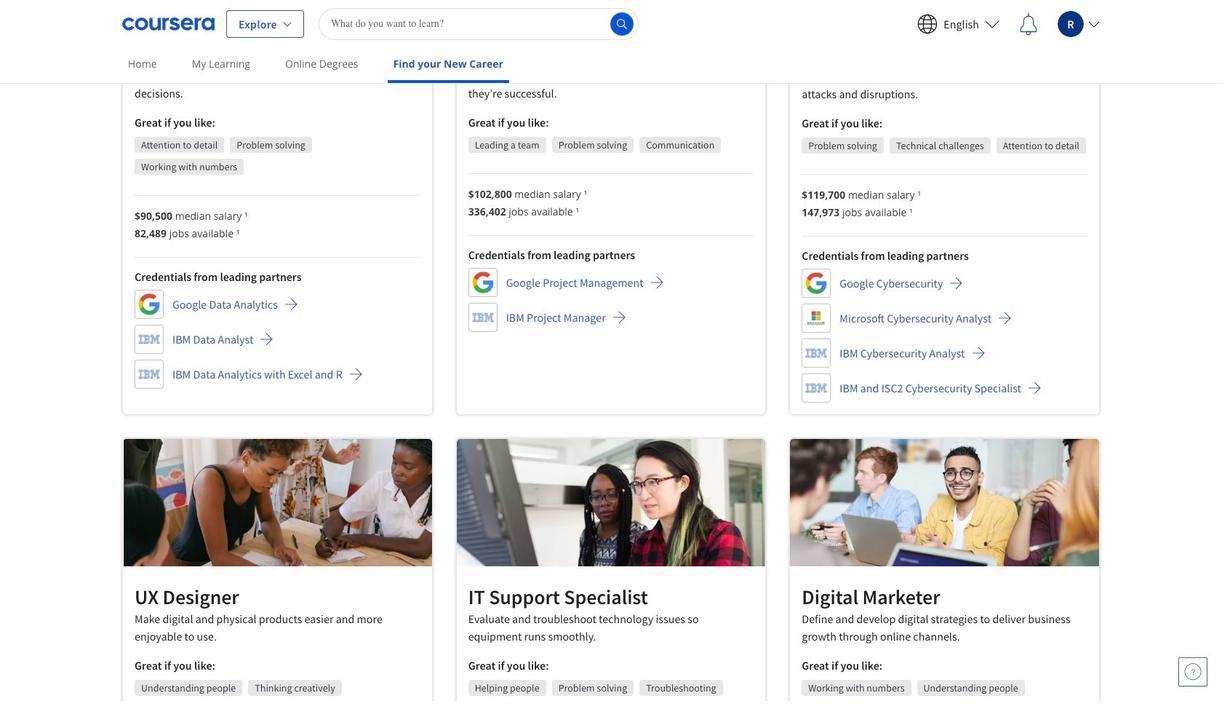 Task type: locate. For each thing, give the bounding box(es) containing it.
project manager image
[[457, 0, 766, 23]]

coursera image
[[122, 12, 215, 35]]

None search field
[[319, 8, 639, 40]]

cybersecurity analyst image
[[791, 0, 1100, 24]]

it support specialist image
[[457, 439, 766, 566]]

data analyst image
[[123, 0, 432, 23]]



Task type: vqa. For each thing, say whether or not it's contained in the screenshot.
'search box'
yes



Task type: describe. For each thing, give the bounding box(es) containing it.
help center image
[[1185, 663, 1203, 681]]

ux designer image
[[123, 439, 432, 566]]

What do you want to learn? text field
[[319, 8, 639, 40]]

digital marketer image
[[791, 439, 1100, 566]]



